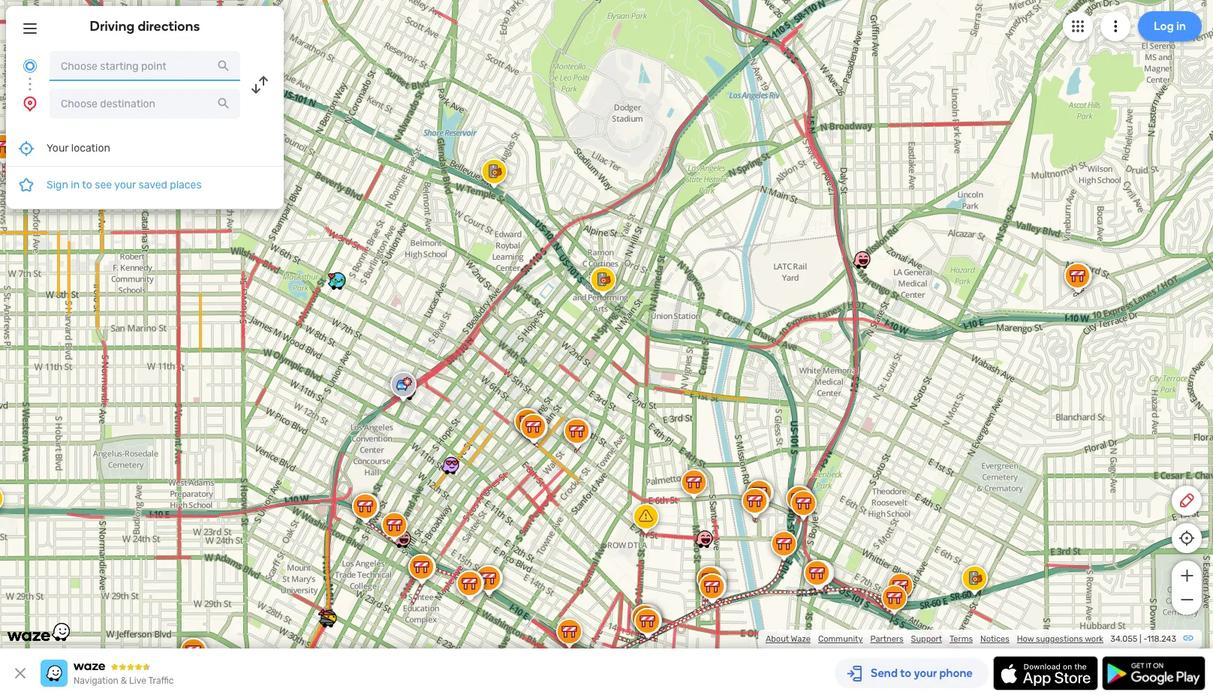 Task type: describe. For each thing, give the bounding box(es) containing it.
recenter image
[[17, 139, 35, 157]]

traffic
[[148, 676, 174, 686]]

zoom in image
[[1178, 567, 1197, 585]]

partners link
[[871, 635, 904, 644]]

work
[[1085, 635, 1104, 644]]

118.243
[[1148, 635, 1177, 644]]

about waze link
[[766, 635, 811, 644]]

&
[[121, 676, 127, 686]]

driving directions
[[90, 18, 200, 35]]

star image
[[17, 176, 35, 194]]

community
[[819, 635, 863, 644]]

zoom out image
[[1178, 591, 1197, 609]]

support
[[911, 635, 943, 644]]

live
[[129, 676, 146, 686]]

suggestions
[[1036, 635, 1084, 644]]

34.055
[[1111, 635, 1138, 644]]

terms
[[950, 635, 973, 644]]

community link
[[819, 635, 863, 644]]

Choose starting point text field
[[50, 51, 240, 81]]

partners
[[871, 635, 904, 644]]

navigation
[[74, 676, 119, 686]]

current location image
[[21, 57, 39, 75]]



Task type: locate. For each thing, give the bounding box(es) containing it.
driving
[[90, 18, 135, 35]]

support link
[[911, 635, 943, 644]]

directions
[[138, 18, 200, 35]]

|
[[1140, 635, 1142, 644]]

waze
[[791, 635, 811, 644]]

pencil image
[[1178, 492, 1196, 510]]

x image
[[11, 665, 29, 683]]

notices link
[[981, 635, 1010, 644]]

Choose destination text field
[[50, 89, 240, 119]]

navigation & live traffic
[[74, 676, 174, 686]]

about
[[766, 635, 789, 644]]

notices
[[981, 635, 1010, 644]]

how
[[1017, 635, 1034, 644]]

how suggestions work link
[[1017, 635, 1104, 644]]

link image
[[1183, 632, 1195, 644]]

location image
[[21, 95, 39, 113]]

list box
[[6, 131, 284, 209]]

terms link
[[950, 635, 973, 644]]

about waze community partners support terms notices how suggestions work 34.055 | -118.243
[[766, 635, 1177, 644]]

-
[[1144, 635, 1148, 644]]



Task type: vqa. For each thing, say whether or not it's contained in the screenshot.
'List Box'
yes



